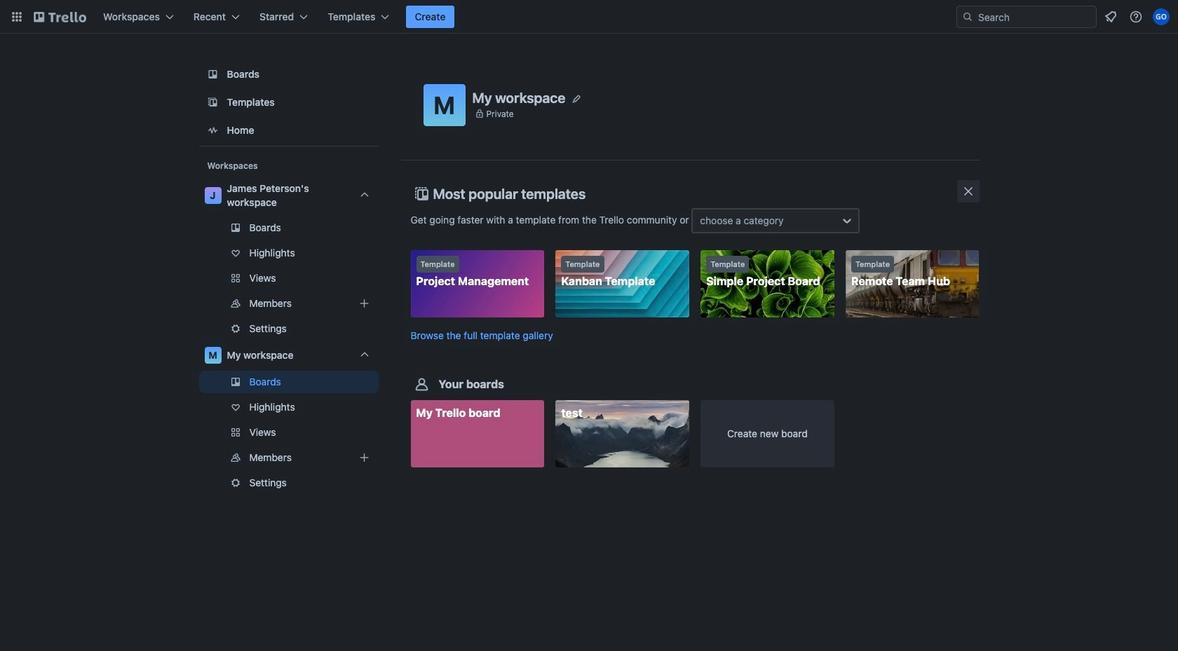 Task type: locate. For each thing, give the bounding box(es) containing it.
back to home image
[[34, 6, 86, 28]]

board image
[[205, 66, 221, 83]]

gary orlando (garyorlando) image
[[1154, 8, 1170, 25]]

add image
[[356, 450, 373, 467]]

home image
[[205, 122, 221, 139]]

search image
[[963, 11, 974, 22]]

0 notifications image
[[1103, 8, 1120, 25]]

open information menu image
[[1130, 10, 1144, 24]]

Search field
[[974, 7, 1097, 27]]



Task type: describe. For each thing, give the bounding box(es) containing it.
add image
[[356, 295, 373, 312]]

template board image
[[205, 94, 221, 111]]

primary element
[[0, 0, 1179, 34]]



Task type: vqa. For each thing, say whether or not it's contained in the screenshot.
Board ICON
yes



